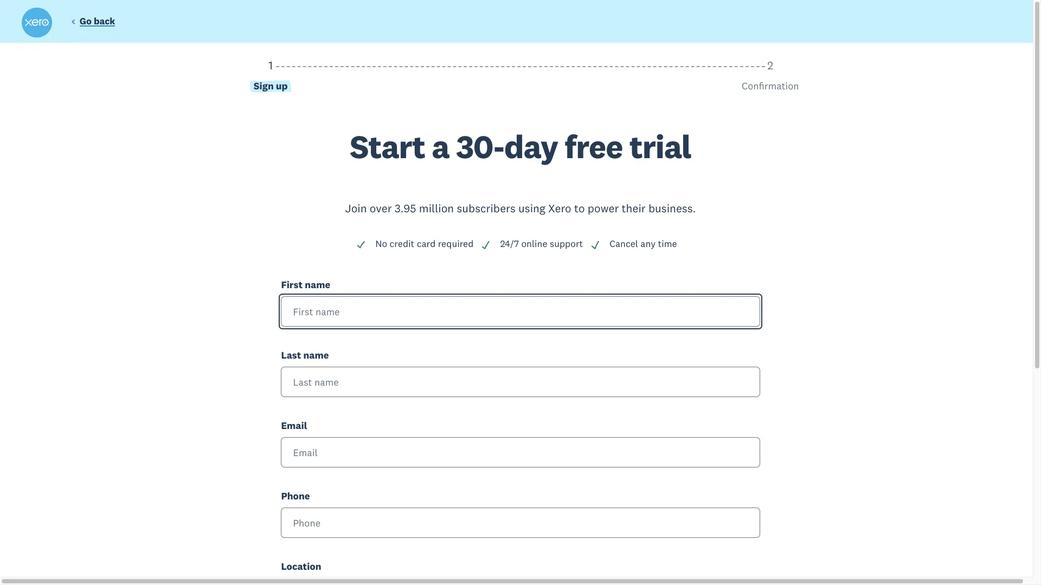 Task type: vqa. For each thing, say whether or not it's contained in the screenshot.
No credit card required
yes



Task type: locate. For each thing, give the bounding box(es) containing it.
last name
[[281, 349, 329, 362]]

included image for 24/7 online support
[[481, 240, 491, 250]]

million
[[419, 201, 454, 216]]

name right first
[[305, 279, 330, 291]]

power
[[588, 201, 619, 216]]

1 included image from the left
[[356, 240, 366, 250]]

cancel
[[610, 238, 638, 250]]

2
[[767, 58, 773, 73]]

name for first name
[[305, 279, 330, 291]]

their
[[622, 201, 646, 216]]

up
[[276, 80, 288, 92]]

go back button
[[71, 15, 115, 30]]

over
[[370, 201, 392, 216]]

subscribers
[[457, 201, 516, 216]]

Email email field
[[281, 438, 760, 468]]

included image
[[356, 240, 366, 250], [481, 240, 491, 250]]

xero homepage image
[[22, 8, 52, 38]]

go
[[80, 15, 92, 27]]

trial
[[629, 126, 691, 167]]

1 vertical spatial name
[[303, 349, 329, 362]]

join over 3.95 million subscribers using xero to power their business.
[[345, 201, 696, 216]]

1 horizontal spatial included image
[[481, 240, 491, 250]]

last
[[281, 349, 301, 362]]

1
[[269, 58, 273, 73]]

0 horizontal spatial included image
[[356, 240, 366, 250]]

included image left the no
[[356, 240, 366, 250]]

24/7
[[500, 238, 519, 250]]

cancel any time
[[610, 238, 677, 250]]

start a 30-day free trial region
[[21, 58, 1020, 586]]

name right last
[[303, 349, 329, 362]]

card
[[417, 238, 436, 250]]

2 included image from the left
[[481, 240, 491, 250]]

credit
[[390, 238, 414, 250]]

name
[[305, 279, 330, 291], [303, 349, 329, 362]]

no
[[375, 238, 387, 250]]

steps group
[[21, 58, 1020, 131]]

0 vertical spatial name
[[305, 279, 330, 291]]

included image left the "24/7"
[[481, 240, 491, 250]]



Task type: describe. For each thing, give the bounding box(es) containing it.
first name
[[281, 279, 330, 291]]

no credit card required
[[375, 238, 474, 250]]

join
[[345, 201, 367, 216]]

name for last name
[[303, 349, 329, 362]]

3.95
[[395, 201, 416, 216]]

back
[[94, 15, 115, 27]]

sign
[[254, 80, 274, 92]]

First name text field
[[281, 297, 760, 327]]

24/7 online support
[[500, 238, 583, 250]]

day
[[504, 126, 558, 167]]

time
[[658, 238, 677, 250]]

using
[[518, 201, 545, 216]]

business.
[[648, 201, 696, 216]]

any
[[640, 238, 656, 250]]

xero
[[548, 201, 571, 216]]

support
[[550, 238, 583, 250]]

Phone text field
[[281, 508, 760, 539]]

required
[[438, 238, 474, 250]]

confirmation
[[742, 80, 799, 92]]

sign up
[[254, 80, 288, 92]]

online
[[521, 238, 547, 250]]

a
[[432, 126, 449, 167]]

free
[[565, 126, 623, 167]]

email
[[281, 420, 307, 432]]

included image
[[591, 240, 600, 250]]

start
[[350, 126, 425, 167]]

to
[[574, 201, 585, 216]]

30-
[[456, 126, 504, 167]]

start a 30-day free trial
[[350, 126, 691, 167]]

Last name text field
[[281, 367, 760, 397]]

included image for no credit card required
[[356, 240, 366, 250]]

go back
[[80, 15, 115, 27]]

phone
[[281, 490, 310, 503]]

first
[[281, 279, 303, 291]]

location
[[281, 561, 321, 573]]



